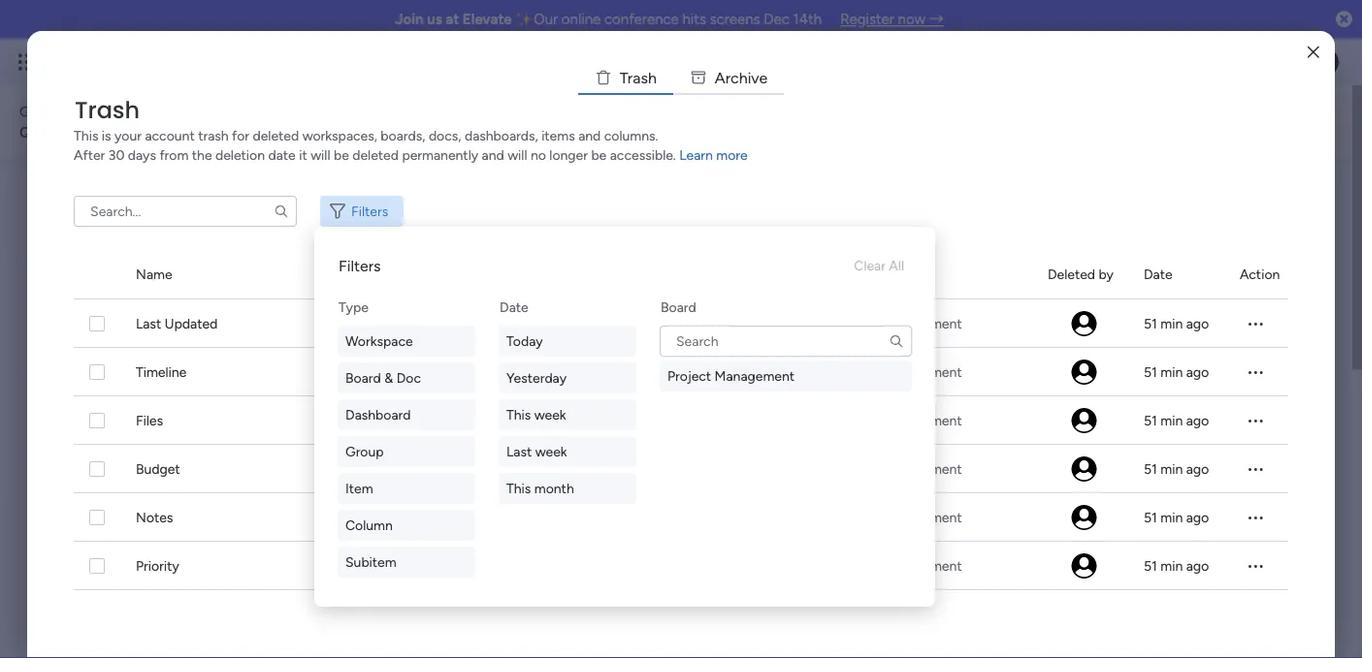 Task type: locate. For each thing, give the bounding box(es) containing it.
4 51 from the top
[[1144, 461, 1157, 478]]

1 min from the top
[[1161, 316, 1183, 332]]

column cell for last updated
[[544, 300, 617, 348]]

learn right accessible.
[[679, 147, 713, 163]]

deleted down workspaces,
[[352, 147, 399, 163]]

deleted
[[1048, 266, 1095, 283]]

0 horizontal spatial boards,
[[212, 123, 263, 141]]

0 vertical spatial board
[[661, 299, 696, 316]]

51
[[1144, 316, 1157, 332], [1144, 364, 1157, 381], [1144, 413, 1157, 429], [1144, 461, 1157, 478], [1144, 510, 1157, 526], [1144, 558, 1157, 575]]

1 horizontal spatial workspaces
[[339, 123, 422, 141]]

last inside button
[[506, 444, 532, 460]]

will right it
[[311, 147, 330, 163]]

access
[[76, 123, 124, 141]]

filters inside popup button
[[351, 203, 388, 220]]

0 vertical spatial workspaces
[[339, 123, 422, 141]]

main workspace link
[[679, 313, 802, 335], [679, 362, 802, 383]]

days
[[128, 147, 156, 163]]

3 bob builder image from the top
[[1072, 505, 1097, 531]]

will left no
[[508, 147, 527, 163]]

management
[[882, 316, 962, 332], [882, 364, 962, 381], [715, 368, 795, 385], [151, 394, 245, 413], [882, 413, 962, 429], [882, 461, 962, 478], [882, 510, 962, 526], [882, 558, 962, 575]]

r
[[628, 68, 633, 87], [725, 68, 731, 87]]

0 horizontal spatial for
[[232, 128, 249, 144]]

1 vertical spatial menu image
[[1246, 460, 1265, 479]]

2 vertical spatial menu image
[[1246, 508, 1265, 528]]

board for board
[[661, 299, 696, 316]]

0 horizontal spatial last
[[136, 316, 161, 332]]

board for board & doc
[[345, 370, 381, 387]]

0 horizontal spatial board
[[345, 370, 381, 387]]

be
[[334, 147, 349, 163], [591, 147, 607, 163]]

51 min ago for budget
[[1144, 461, 1209, 478]]

main workspace down search "search box"
[[698, 364, 796, 381]]

week for last week
[[535, 444, 567, 460]]

a right t
[[633, 68, 641, 87]]

main workspace down priority
[[135, 626, 261, 647]]

6 row from the top
[[74, 542, 1289, 591]]

2 menu image from the top
[[1246, 411, 1265, 431]]

0 vertical spatial filters
[[351, 203, 388, 220]]

2 horizontal spatial a
[[1128, 378, 1136, 397]]

column header left name
[[74, 250, 113, 299]]

2 main workspace link from the top
[[679, 362, 802, 383]]

bob builder image for notes
[[1072, 505, 1097, 531]]

board & doc button
[[338, 363, 475, 394]]

1 row from the top
[[74, 300, 1289, 348]]

30
[[108, 147, 125, 163]]

last
[[136, 316, 161, 332], [506, 444, 532, 460]]

min
[[1161, 316, 1183, 332], [1161, 364, 1183, 381], [1161, 413, 1183, 429], [1161, 461, 1183, 478], [1161, 510, 1183, 526], [1161, 558, 1183, 575]]

0 vertical spatial templates image image
[[1050, 185, 1325, 329]]

bob builder image
[[1072, 360, 1097, 385], [1072, 408, 1097, 434], [1072, 505, 1097, 531]]

deleted up date
[[253, 128, 299, 144]]

templates image image for recently visited
[[1059, 516, 1316, 650]]

1 vertical spatial week
[[535, 444, 567, 460]]

5 ago from the top
[[1186, 510, 1209, 526]]

1 menu image from the top
[[1246, 314, 1265, 334]]

now
[[898, 11, 926, 28]]

trash this is your account trash for deleted workspaces, boards, docs, dashboards, items and columns. after 30 days from the deletion date it will be deleted permanently and will no longer be accessible. learn more
[[74, 94, 748, 163]]

0 horizontal spatial h
[[648, 68, 657, 87]]

project management link
[[816, 313, 968, 335], [816, 362, 968, 383], [816, 410, 968, 432], [816, 459, 968, 480], [816, 507, 968, 529], [816, 556, 968, 577]]

ago for timeline
[[1186, 364, 1209, 381]]

1 horizontal spatial a
[[1091, 402, 1099, 420]]

0 vertical spatial for
[[232, 128, 249, 144]]

3 menu image from the top
[[1246, 508, 1265, 528]]

0 horizontal spatial will
[[311, 147, 330, 163]]

4 project management link from the top
[[816, 459, 968, 480]]

visited
[[145, 198, 199, 219]]

6 51 from the top
[[1144, 558, 1157, 575]]

c
[[731, 68, 739, 87]]

6 51 min ago from the top
[[1144, 558, 1209, 575]]

row group
[[74, 250, 1288, 300]]

a right with
[[1128, 378, 1136, 397]]

0 horizontal spatial learn
[[679, 147, 713, 163]]

None search field
[[74, 196, 297, 227]]

last for last updated
[[136, 316, 161, 332]]

row group containing name
[[74, 250, 1288, 300]]

column up 'yesterday' button
[[569, 316, 617, 332]]

a r c h i v e
[[715, 68, 768, 87]]

1 vertical spatial main workspace
[[698, 364, 796, 381]]

column up month
[[569, 461, 617, 478]]

permanently
[[402, 147, 478, 163]]

more
[[716, 147, 748, 163], [1204, 444, 1240, 463]]

0 vertical spatial main workspace
[[698, 316, 796, 332]]

0 horizontal spatial more
[[716, 147, 748, 163]]

main right workspace image
[[135, 626, 172, 647]]

2 horizontal spatial and
[[578, 128, 601, 144]]

4 ago from the top
[[1186, 461, 1209, 478]]

1 h from the left
[[648, 68, 657, 87]]

boards, up 'permanently'
[[381, 128, 425, 144]]

2 bob builder image from the top
[[1072, 408, 1097, 434]]

0 vertical spatial menu image
[[1246, 363, 1265, 382]]

tab
[[673, 62, 784, 95]]

management
[[124, 426, 204, 442]]

1 vertical spatial main workspace link
[[679, 362, 802, 383]]

4 column cell from the top
[[544, 445, 617, 494]]

4 min from the top
[[1161, 461, 1183, 478]]

2 min from the top
[[1161, 364, 1183, 381]]

filters up the type at top
[[339, 257, 381, 275]]

3 column cell from the top
[[544, 397, 617, 445]]

4 51 min ago from the top
[[1144, 461, 1209, 478]]

date
[[1144, 266, 1173, 283], [500, 299, 528, 316]]

&
[[384, 370, 393, 387]]

learn inside trash this is your account trash for deleted workspaces, boards, docs, dashboards, items and columns. after 30 days from the deletion date it will be deleted permanently and will no longer be accessible. learn more
[[679, 147, 713, 163]]

with
[[1094, 378, 1124, 397]]

3 row from the top
[[74, 397, 1289, 445]]

name
[[136, 266, 172, 283]]

learn inside button
[[1162, 444, 1200, 463]]

1 vertical spatial deleted
[[352, 147, 399, 163]]

and right inbox
[[310, 123, 336, 141]]

5 row from the top
[[74, 494, 1289, 542]]

1 horizontal spatial board
[[661, 299, 696, 316]]

1 vertical spatial this
[[506, 407, 531, 424]]

menu image down the learn more button
[[1246, 508, 1265, 528]]

conference
[[604, 11, 679, 28]]

min for files
[[1161, 413, 1183, 429]]

last left updated
[[136, 316, 161, 332]]

management inside button
[[715, 368, 795, 385]]

a right "build"
[[1091, 402, 1099, 420]]

your down expert
[[1242, 402, 1273, 420]]

0 vertical spatial learn
[[679, 147, 713, 163]]

columns.
[[604, 128, 658, 144]]

2 r from the left
[[725, 68, 731, 87]]

column header up search "search box"
[[640, 250, 1024, 299]]

4 row from the top
[[74, 445, 1289, 494]]

be right longer
[[591, 147, 607, 163]]

1 vertical spatial learn
[[1162, 444, 1200, 463]]

✨
[[516, 11, 530, 28]]

templates image image
[[1050, 185, 1325, 329], [1059, 516, 1316, 650]]

item
[[345, 481, 373, 497]]

name column header
[[136, 250, 521, 299]]

main workspace link down search "search box"
[[679, 362, 802, 383]]

column cell
[[544, 300, 617, 348], [544, 348, 617, 397], [544, 397, 617, 445], [544, 445, 617, 494]]

your down the bob!
[[127, 123, 159, 141]]

column inside button
[[345, 518, 393, 534]]

2 vertical spatial bob builder image
[[1072, 505, 1097, 531]]

r for t
[[628, 68, 633, 87]]

None search field
[[660, 326, 912, 357]]

1 horizontal spatial boards,
[[381, 128, 425, 144]]

this month button
[[499, 473, 636, 505]]

update feed (inbox)
[[70, 502, 232, 522]]

and
[[310, 123, 336, 141], [578, 128, 601, 144], [482, 147, 504, 163]]

1 ago from the top
[[1186, 316, 1209, 332]]

0 vertical spatial menu image
[[1246, 314, 1265, 334]]

date up "today"
[[500, 299, 528, 316]]

boards, up the deletion
[[212, 123, 263, 141]]

2 vertical spatial a
[[1091, 402, 1099, 420]]

this left month
[[506, 481, 531, 497]]

subitem
[[345, 554, 397, 571]]

r inside tab
[[725, 68, 731, 87]]

0 horizontal spatial and
[[310, 123, 336, 141]]

ago for last updated
[[1186, 316, 1209, 332]]

0 vertical spatial main workspace link
[[679, 313, 802, 335]]

r left s
[[628, 68, 633, 87]]

51 for budget
[[1144, 461, 1157, 478]]

more down the solution
[[1204, 444, 1240, 463]]

budget
[[136, 461, 180, 478]]

be down workspaces,
[[334, 147, 349, 163]]

2 be from the left
[[591, 147, 607, 163]]

i
[[748, 68, 751, 87]]

column header
[[74, 250, 113, 299], [640, 250, 1024, 299]]

1 vertical spatial last
[[506, 444, 532, 460]]

1 horizontal spatial more
[[1204, 444, 1240, 463]]

deleted by
[[1048, 266, 1114, 283]]

workspaces down notes
[[99, 567, 195, 588]]

1 horizontal spatial h
[[739, 68, 748, 87]]

1 horizontal spatial will
[[508, 147, 527, 163]]

workspaces inside good afternoon, bob! quickly access your recent boards, inbox and workspaces
[[339, 123, 422, 141]]

Search for items in the recycle bin search field
[[74, 196, 297, 227]]

expert
[[1233, 378, 1278, 397]]

6 project management link from the top
[[816, 556, 968, 577]]

main workspace link up project management button
[[679, 313, 802, 335]]

menu image for files
[[1246, 411, 1265, 431]]

menu image for last updated
[[1246, 314, 1265, 334]]

main workspace link for timeline
[[679, 362, 802, 383]]

ago for files
[[1186, 413, 1209, 429]]

workspaces up 'permanently'
[[339, 123, 422, 141]]

0 horizontal spatial workspaces
[[99, 567, 195, 588]]

trash
[[198, 128, 229, 144]]

1 51 min ago from the top
[[1144, 316, 1209, 332]]

51 min ago for files
[[1144, 413, 1209, 429]]

will
[[311, 147, 330, 163], [508, 147, 527, 163]]

group
[[345, 444, 384, 460]]

hits
[[682, 11, 706, 28]]

menu image right learn more
[[1246, 460, 1265, 479]]

3 project management link from the top
[[816, 410, 968, 432]]

a
[[633, 68, 641, 87], [1128, 378, 1136, 397], [1091, 402, 1099, 420]]

filters
[[351, 203, 388, 220], [339, 257, 381, 275]]

0 vertical spatial bob builder image
[[1072, 360, 1097, 385]]

1 horizontal spatial be
[[591, 147, 607, 163]]

1 menu image from the top
[[1246, 363, 1265, 382]]

1 horizontal spatial date
[[1144, 266, 1173, 283]]

0 horizontal spatial be
[[334, 147, 349, 163]]

0 vertical spatial date
[[1144, 266, 1173, 283]]

priority
[[136, 558, 179, 575]]

date inside column header
[[1144, 266, 1173, 283]]

menu image
[[1246, 314, 1265, 334], [1246, 460, 1265, 479], [1246, 508, 1265, 528]]

learn more link
[[679, 147, 748, 163]]

bob builder image for files
[[1072, 408, 1097, 434]]

2 ago from the top
[[1186, 364, 1209, 381]]

timeline
[[136, 364, 187, 381]]

recently visited
[[70, 198, 199, 219]]

a for s
[[633, 68, 641, 87]]

1 vertical spatial more
[[1204, 444, 1240, 463]]

main up project management button
[[698, 316, 727, 332]]

5 51 min ago from the top
[[1144, 510, 1209, 526]]

building
[[1130, 347, 1188, 366]]

inbox
[[267, 123, 306, 141]]

yesterday button
[[499, 363, 636, 394]]

menu image for budget
[[1246, 460, 1265, 479]]

row containing priority
[[74, 542, 1289, 591]]

project
[[835, 316, 879, 332], [835, 364, 879, 381], [668, 368, 711, 385], [95, 394, 147, 413], [835, 413, 879, 429], [835, 461, 879, 478], [835, 510, 879, 526], [835, 558, 879, 575]]

subitem button
[[338, 547, 475, 578]]

h left v
[[739, 68, 748, 87]]

last week
[[506, 444, 567, 460]]

3 min from the top
[[1161, 413, 1183, 429]]

date column header
[[1144, 250, 1217, 299]]

5 51 from the top
[[1144, 510, 1157, 526]]

0 horizontal spatial date
[[500, 299, 528, 316]]

last updated
[[136, 316, 218, 332]]

work
[[91, 426, 121, 442]]

a for monday.com
[[1128, 378, 1136, 397]]

last inside "row"
[[136, 316, 161, 332]]

solution
[[1159, 402, 1215, 420]]

row
[[74, 300, 1289, 348], [74, 348, 1289, 397], [74, 397, 1289, 445], [74, 445, 1289, 494], [74, 494, 1289, 542], [74, 542, 1289, 591]]

for down expert
[[1219, 402, 1239, 420]]

h right t
[[648, 68, 657, 87]]

this for this month
[[506, 481, 531, 497]]

work management > main workspace
[[91, 426, 317, 442]]

all
[[889, 258, 904, 274]]

0 vertical spatial more
[[716, 147, 748, 163]]

1 r from the left
[[628, 68, 633, 87]]

for up the deletion
[[232, 128, 249, 144]]

filters up name column header
[[351, 203, 388, 220]]

bob builder image
[[1308, 47, 1339, 78], [1072, 311, 1097, 337], [1072, 457, 1097, 482], [1072, 554, 1097, 579]]

learn down the solution
[[1162, 444, 1200, 463]]

this
[[74, 128, 98, 144], [506, 407, 531, 424], [506, 481, 531, 497]]

2 will from the left
[[508, 147, 527, 163]]

menu image up workflow?
[[1246, 314, 1265, 334]]

1 horizontal spatial deleted
[[352, 147, 399, 163]]

1 51 from the top
[[1144, 316, 1157, 332]]

2 column header from the left
[[640, 250, 1024, 299]]

this down yesterday
[[506, 407, 531, 424]]

0 horizontal spatial r
[[628, 68, 633, 87]]

public board image
[[67, 393, 88, 414]]

column up last week button
[[569, 413, 617, 429]]

t
[[620, 68, 628, 87]]

1 will from the left
[[311, 147, 330, 163]]

1 vertical spatial for
[[1219, 402, 1239, 420]]

r left i
[[725, 68, 731, 87]]

your inside work with a monday.com expert to build a tailored solution for your team
[[1242, 402, 1273, 420]]

your right is on the top
[[115, 128, 142, 144]]

afternoon,
[[57, 103, 120, 119]]

2 column cell from the top
[[544, 348, 617, 397]]

is
[[102, 128, 111, 144]]

week up last week
[[534, 407, 566, 424]]

r for a
[[725, 68, 731, 87]]

0 horizontal spatial column header
[[74, 250, 113, 299]]

bob builder image for timeline
[[1072, 360, 1097, 385]]

online
[[562, 11, 601, 28]]

0 vertical spatial this
[[74, 128, 98, 144]]

1 main workspace link from the top
[[679, 313, 802, 335]]

join us at elevate ✨ our online conference hits screens dec 14th
[[395, 11, 822, 28]]

workspace inside button
[[177, 626, 261, 647]]

main workspace up project management button
[[698, 316, 796, 332]]

ago for notes
[[1186, 510, 1209, 526]]

learn more button
[[1054, 434, 1321, 473]]

longer
[[549, 147, 588, 163]]

1 column cell from the top
[[544, 300, 617, 348]]

this inside trash this is your account trash for deleted workspaces, boards, docs, dashboards, items and columns. after 30 days from the deletion date it will be deleted permanently and will no longer be accessible. learn more
[[74, 128, 98, 144]]

1 horizontal spatial last
[[506, 444, 532, 460]]

1 horizontal spatial for
[[1219, 402, 1239, 420]]

column down today button
[[569, 364, 617, 381]]

row containing timeline
[[74, 348, 1289, 397]]

and up longer
[[578, 128, 601, 144]]

0 vertical spatial deleted
[[253, 128, 299, 144]]

docs,
[[429, 128, 461, 144]]

1 bob builder image from the top
[[1072, 360, 1097, 385]]

5 min from the top
[[1161, 510, 1183, 526]]

→
[[929, 11, 944, 28]]

learn
[[679, 147, 713, 163], [1162, 444, 1200, 463]]

workspace image
[[75, 624, 121, 659]]

2 vertical spatial this
[[506, 481, 531, 497]]

3 ago from the top
[[1186, 413, 1209, 429]]

3 51 from the top
[[1144, 413, 1157, 429]]

for
[[232, 128, 249, 144], [1219, 402, 1239, 420]]

column cell for files
[[544, 397, 617, 445]]

1 horizontal spatial column header
[[640, 250, 1024, 299]]

min for notes
[[1161, 510, 1183, 526]]

workspace down priority
[[177, 626, 261, 647]]

search image
[[274, 204, 289, 219]]

good
[[19, 103, 53, 119]]

3 51 min ago from the top
[[1144, 413, 1209, 429]]

1 horizontal spatial learn
[[1162, 444, 1200, 463]]

0 horizontal spatial deleted
[[253, 128, 299, 144]]

menu image
[[1246, 363, 1265, 382], [1246, 411, 1265, 431], [1246, 557, 1265, 576]]

column up subitem
[[345, 518, 393, 534]]

2 51 from the top
[[1144, 364, 1157, 381]]

trash
[[75, 94, 140, 127]]

and down dashboards,
[[482, 147, 504, 163]]

2 menu image from the top
[[1246, 460, 1265, 479]]

date
[[268, 147, 296, 163]]

51 for last updated
[[1144, 316, 1157, 332]]

column cell for budget
[[544, 445, 617, 494]]

0 vertical spatial a
[[633, 68, 641, 87]]

2 51 min ago from the top
[[1144, 364, 1209, 381]]

last down this week
[[506, 444, 532, 460]]

after
[[74, 147, 105, 163]]

0 vertical spatial last
[[136, 316, 161, 332]]

2 vertical spatial menu image
[[1246, 557, 1265, 576]]

recent
[[163, 123, 208, 141]]

0 horizontal spatial a
[[633, 68, 641, 87]]

2 vertical spatial main workspace
[[135, 626, 261, 647]]

main workspace for last updated
[[698, 316, 796, 332]]

this up after
[[74, 128, 98, 144]]

date right by
[[1144, 266, 1173, 283]]

2 row from the top
[[74, 348, 1289, 397]]

more down c
[[716, 147, 748, 163]]

1 horizontal spatial r
[[725, 68, 731, 87]]

column cell for timeline
[[544, 348, 617, 397]]

week up month
[[535, 444, 567, 460]]

1 vertical spatial a
[[1128, 378, 1136, 397]]

0 vertical spatial week
[[534, 407, 566, 424]]

column for last updated
[[569, 316, 617, 332]]

5 project management link from the top
[[816, 507, 968, 529]]

table
[[74, 250, 1289, 628]]

1 vertical spatial board
[[345, 370, 381, 387]]

1 vertical spatial menu image
[[1246, 411, 1265, 431]]

1 vertical spatial bob builder image
[[1072, 408, 1097, 434]]

1 vertical spatial templates image image
[[1059, 516, 1316, 650]]

board inside board & doc button
[[345, 370, 381, 387]]



Task type: describe. For each thing, give the bounding box(es) containing it.
by
[[1099, 266, 1114, 283]]

group button
[[338, 437, 475, 468]]

us
[[427, 11, 442, 28]]

to
[[1281, 378, 1296, 397]]

deletion
[[215, 147, 265, 163]]

the
[[192, 147, 212, 163]]

files
[[136, 413, 163, 429]]

join
[[395, 11, 424, 28]]

your inside trash this is your account trash for deleted workspaces, boards, docs, dashboards, items and columns. after 30 days from the deletion date it will be deleted permanently and will no longer be accessible. learn more
[[115, 128, 142, 144]]

1 vertical spatial filters
[[339, 257, 381, 275]]

e
[[759, 68, 768, 87]]

workspace
[[345, 333, 413, 350]]

v
[[751, 68, 759, 87]]

min for budget
[[1161, 461, 1183, 478]]

row containing files
[[74, 397, 1289, 445]]

project inside button
[[668, 368, 711, 385]]

51 for timeline
[[1144, 364, 1157, 381]]

items
[[542, 128, 575, 144]]

clear
[[854, 258, 886, 274]]

last week button
[[499, 437, 636, 468]]

board & doc
[[345, 370, 421, 387]]

for inside work with a monday.com expert to build a tailored solution for your team
[[1219, 402, 1239, 420]]

51 min ago for last updated
[[1144, 316, 1209, 332]]

(inbox)
[[174, 502, 232, 522]]

our
[[534, 11, 558, 28]]

Search search field
[[660, 326, 912, 357]]

deleted by column header
[[1048, 250, 1121, 299]]

this week
[[506, 407, 566, 424]]

close image
[[1308, 45, 1319, 59]]

2 h from the left
[[739, 68, 748, 87]]

main workspace for timeline
[[698, 364, 796, 381]]

1 horizontal spatial and
[[482, 147, 504, 163]]

14th
[[793, 11, 822, 28]]

ago for budget
[[1186, 461, 1209, 478]]

6 min from the top
[[1161, 558, 1183, 575]]

need help building your workflow?
[[1054, 347, 1303, 366]]

main workspace inside button
[[135, 626, 261, 647]]

feed
[[133, 502, 169, 522]]

doc
[[396, 370, 421, 387]]

tab containing a
[[673, 62, 784, 95]]

column for timeline
[[569, 364, 617, 381]]

1 vertical spatial date
[[500, 299, 528, 316]]

column for files
[[569, 413, 617, 429]]

type
[[339, 299, 369, 316]]

accessible.
[[610, 147, 676, 163]]

select product image
[[17, 52, 37, 72]]

learn more
[[1162, 444, 1240, 463]]

filters button
[[320, 196, 404, 227]]

today button
[[499, 326, 636, 357]]

min for timeline
[[1161, 364, 1183, 381]]

1 column header from the left
[[74, 250, 113, 299]]

and inside good afternoon, bob! quickly access your recent boards, inbox and workspaces
[[310, 123, 336, 141]]

min for last updated
[[1161, 316, 1183, 332]]

1 project management link from the top
[[816, 313, 968, 335]]

team
[[1277, 402, 1313, 420]]

1 be from the left
[[334, 147, 349, 163]]

51 for notes
[[1144, 510, 1157, 526]]

no
[[531, 147, 546, 163]]

tailored
[[1103, 402, 1156, 420]]

help
[[1096, 347, 1126, 366]]

project management inside project management button
[[668, 368, 795, 385]]

51 min ago for notes
[[1144, 510, 1209, 526]]

build
[[1054, 402, 1088, 420]]

table containing name
[[74, 250, 1289, 628]]

row containing last updated
[[74, 300, 1289, 348]]

my
[[70, 567, 95, 588]]

workspace down search "search box"
[[731, 364, 796, 381]]

add to favorites image
[[292, 393, 311, 413]]

column for budget
[[569, 461, 617, 478]]

week for this week
[[534, 407, 566, 424]]

more inside the learn more button
[[1204, 444, 1240, 463]]

from
[[160, 147, 189, 163]]

need
[[1054, 347, 1092, 366]]

this month
[[506, 481, 574, 497]]

row containing notes
[[74, 494, 1289, 542]]

search image
[[889, 334, 904, 349]]

clear all
[[854, 258, 904, 274]]

boards, inside trash this is your account trash for deleted workspaces, boards, docs, dashboards, items and columns. after 30 days from the deletion date it will be deleted permanently and will no longer be accessible. learn more
[[381, 128, 425, 144]]

dashboard button
[[338, 400, 475, 431]]

menu image for timeline
[[1246, 363, 1265, 382]]

work with a monday.com expert to build a tailored solution for your team
[[1054, 378, 1313, 420]]

account
[[145, 128, 195, 144]]

s
[[641, 68, 648, 87]]

quickly
[[19, 123, 72, 141]]

boards, inside good afternoon, bob! quickly access your recent boards, inbox and workspaces
[[212, 123, 263, 141]]

main workspace link for last updated
[[679, 313, 802, 335]]

for inside trash this is your account trash for deleted workspaces, boards, docs, dashboards, items and columns. after 30 days from the deletion date it will be deleted permanently and will no longer be accessible. learn more
[[232, 128, 249, 144]]

a
[[715, 68, 725, 87]]

month
[[534, 481, 574, 497]]

main inside button
[[135, 626, 172, 647]]

main workspace button
[[54, 605, 509, 659]]

action column header
[[1240, 250, 1288, 299]]

51 for files
[[1144, 413, 1157, 429]]

last for last week
[[506, 444, 532, 460]]

work
[[1054, 378, 1090, 397]]

update
[[70, 502, 129, 522]]

workspace up project management button
[[731, 316, 796, 332]]

more inside trash this is your account trash for deleted workspaces, boards, docs, dashboards, items and columns. after 30 days from the deletion date it will be deleted permanently and will no longer be accessible. learn more
[[716, 147, 748, 163]]

main right >
[[219, 426, 248, 442]]

row group inside table
[[74, 250, 1288, 300]]

register
[[840, 11, 894, 28]]

workspace down add to favorites image
[[252, 426, 317, 442]]

register now →
[[840, 11, 944, 28]]

menu image for notes
[[1246, 508, 1265, 528]]

3 menu image from the top
[[1246, 557, 1265, 576]]

it
[[299, 147, 307, 163]]

6 ago from the top
[[1186, 558, 1209, 575]]

1 vertical spatial workspaces
[[99, 567, 195, 588]]

your up monday.com
[[1191, 347, 1224, 366]]

this week button
[[499, 400, 636, 431]]

51 min ago for timeline
[[1144, 364, 1209, 381]]

t r a s h
[[620, 68, 657, 87]]

updated
[[165, 316, 218, 332]]

today
[[506, 333, 543, 350]]

>
[[208, 426, 216, 442]]

clear all button
[[846, 250, 912, 281]]

2 project management link from the top
[[816, 362, 968, 383]]

this for this week
[[506, 407, 531, 424]]

row containing budget
[[74, 445, 1289, 494]]

your inside good afternoon, bob! quickly access your recent boards, inbox and workspaces
[[127, 123, 159, 141]]

monday.com
[[1139, 378, 1229, 397]]

templates image image for good afternoon, bob!
[[1050, 185, 1325, 329]]

workspaces,
[[302, 128, 377, 144]]

workspace button
[[338, 326, 475, 357]]

at
[[446, 11, 459, 28]]

main down search "search box"
[[698, 364, 727, 381]]



Task type: vqa. For each thing, say whether or not it's contained in the screenshot.
BOB BUILDER link
no



